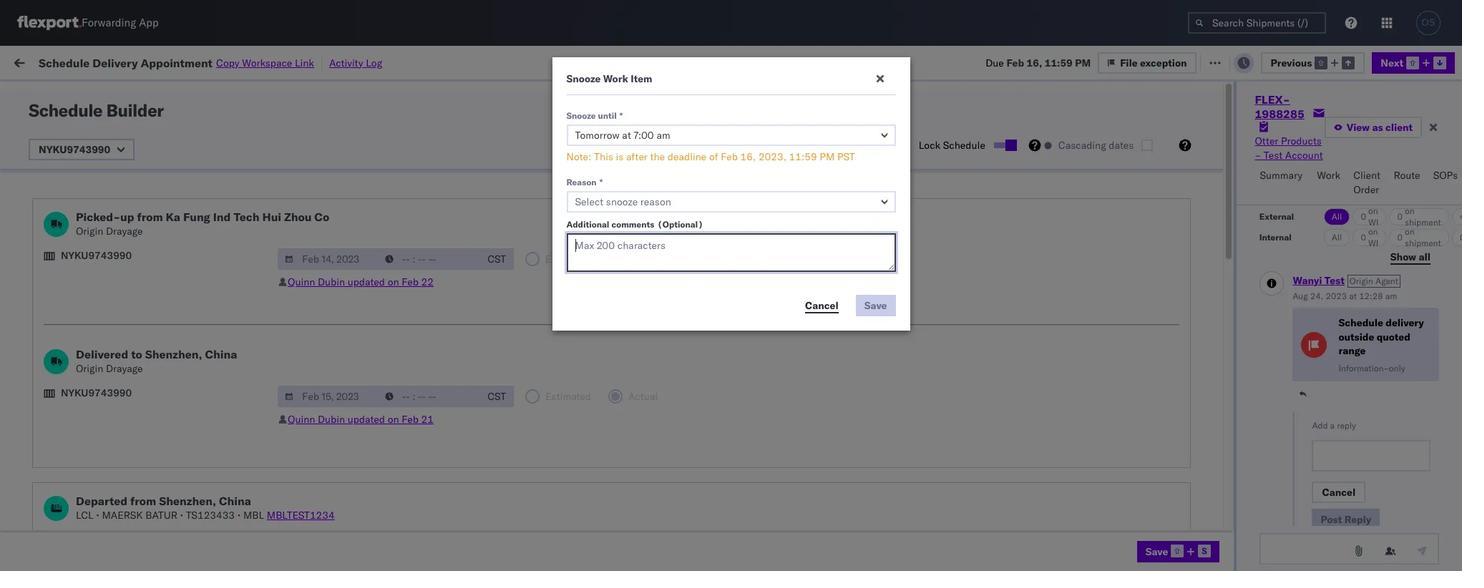 Task type: describe. For each thing, give the bounding box(es) containing it.
11:59 for 11:59 pm pst, feb 23, 2023
[[241, 383, 269, 396]]

dubin for picked-up from ka fung ind tech hui zhou co
[[318, 276, 345, 288]]

0 vertical spatial at
[[285, 55, 294, 68]]

ca down blocked,
[[190, 131, 203, 144]]

batch action button
[[1359, 51, 1453, 73]]

add
[[1312, 420, 1328, 431]]

save button
[[1137, 541, 1220, 563]]

consignee button
[[744, 114, 880, 128]]

1 horizontal spatial file exception
[[1217, 55, 1284, 68]]

9 resize handle column header from the left
[[1095, 111, 1112, 571]]

2006134
[[956, 131, 999, 144]]

pst
[[837, 150, 855, 163]]

delivery down 'picked-'
[[78, 225, 115, 238]]

confirm pickup from los angeles, ca button for china
[[33, 382, 203, 398]]

updated for picked-up from ka fung ind tech hui zhou co
[[348, 276, 385, 288]]

mbltest1234 inside departed from shenzhen, china lcl • maersk batur • ts123433 • mbl mbltest1234
[[267, 509, 335, 522]]

2 entity from the left
[[808, 131, 835, 144]]

agent
[[1376, 276, 1398, 286]]

0 horizontal spatial *
[[599, 177, 603, 188]]

western for schedule pickup from los angeles international airport
[[874, 194, 912, 207]]

am for 9:00
[[265, 478, 282, 491]]

0 vertical spatial products
[[1281, 135, 1322, 147]]

all
[[1419, 250, 1431, 263]]

lcl for 7:30 pm pst, feb 21, 2023
[[491, 320, 508, 333]]

copy
[[216, 56, 239, 69]]

3 confirm pickup from los angeles, ca from the top
[[33, 414, 203, 427]]

pickup left to
[[78, 351, 109, 364]]

hong
[[556, 131, 581, 144]]

shenzhen, for from
[[159, 494, 216, 508]]

delivery up departed
[[107, 477, 143, 490]]

at inside the wanyi test origin agent aug 24, 2023 at 12:28 am
[[1349, 291, 1357, 301]]

1 horizontal spatial 16,
[[740, 150, 756, 163]]

delivery up upload proof of delivery link
[[72, 446, 109, 458]]

thailand for schedule delivery appointment
[[556, 226, 596, 239]]

upload proof of delivery
[[33, 477, 143, 490]]

drayage inside picked-up from ka fung ind tech hui zhou co origin drayage
[[106, 225, 143, 238]]

quoted
[[1377, 331, 1411, 343]]

Max 200 characters text field
[[566, 233, 896, 272]]

upload for upload proof of delivery
[[33, 477, 65, 490]]

confirm pickup from los angeles, ca button for hong kong sar china
[[33, 130, 203, 146]]

2 flxt00001977428a from the top
[[1120, 320, 1218, 333]]

pickup up confirm delivery at bottom left
[[72, 414, 103, 427]]

add a reply
[[1312, 420, 1356, 431]]

0 horizontal spatial exception
[[1140, 56, 1187, 69]]

view as client button
[[1325, 117, 1422, 138]]

ocean lcl for 11:59 pm pst, feb 16, 2023
[[459, 163, 508, 176]]

2 7:30 from the top
[[241, 320, 263, 333]]

picked-up from ka fung ind tech hui zhou co origin drayage
[[76, 210, 329, 238]]

message
[[193, 55, 233, 68]]

flxt00001977428a for schedule pickup from los angeles, ca
[[1120, 289, 1218, 302]]

delivery
[[1386, 316, 1424, 329]]

0 horizontal spatial 24,
[[329, 415, 344, 428]]

message (0)
[[193, 55, 252, 68]]

view as client
[[1347, 121, 1413, 134]]

1 horizontal spatial mbltest1234
[[1120, 163, 1187, 176]]

pickup down departed
[[78, 509, 109, 521]]

ready
[[110, 88, 135, 99]]

1 horizontal spatial of
[[709, 150, 718, 163]]

1 horizontal spatial file
[[1217, 55, 1235, 68]]

for
[[137, 88, 149, 99]]

27,
[[334, 509, 350, 522]]

western for schedule delivery appointment
[[874, 226, 912, 239]]

appointment for schedule delivery appointment link corresponding to 7:30 pm pst, feb 21, 2023
[[117, 320, 176, 332]]

pickup down nyku9743990 button
[[78, 162, 109, 175]]

customs
[[68, 257, 108, 269]]

wi for external
[[1369, 217, 1379, 228]]

work for snooze
[[603, 72, 628, 85]]

0 on shipment for internal
[[1398, 226, 1442, 248]]

testmbl123
[[1120, 131, 1182, 144]]

ind
[[213, 210, 231, 224]]

1 7:30 pm pst, feb 21, 2023 from the top
[[241, 289, 371, 302]]

flex
[[902, 117, 918, 127]]

workitem
[[16, 117, 53, 127]]

3 schedule pickup from los angeles, ca link from the top
[[33, 508, 209, 522]]

lcl for 11:59 pm pst, feb 16, 2023
[[491, 163, 508, 176]]

client name button
[[647, 114, 730, 128]]

deadline
[[668, 150, 707, 163]]

wanyi
[[1293, 274, 1322, 287]]

schedule delivery appointment copy workspace link
[[39, 55, 314, 70]]

delivery up 'delivered'
[[78, 320, 115, 332]]

11:59 for 11:59 pm pst, feb 16, 2023
[[241, 163, 269, 176]]

operator
[[1307, 117, 1342, 127]]

1 vertical spatial products
[[680, 163, 721, 176]]

information-
[[1339, 363, 1389, 374]]

11 resize handle column header from the left
[[1381, 111, 1398, 571]]

0 on wi for internal
[[1361, 226, 1379, 248]]

progress
[[224, 88, 260, 99]]

0 horizontal spatial file exception
[[1120, 56, 1187, 69]]

0 horizontal spatial file
[[1120, 56, 1138, 69]]

11:59 pm pst, feb 16, 2023
[[241, 163, 377, 176]]

bicu1234565, demu1232567
[[1022, 540, 1168, 553]]

from inside departed from shenzhen, china lcl • maersk batur • ts123433 • mbl mbltest1234
[[130, 494, 156, 508]]

import work
[[122, 55, 181, 68]]

origin inside button
[[556, 117, 580, 127]]

os button
[[1412, 6, 1445, 39]]

angeles
[[154, 186, 190, 199]]

batch action
[[1381, 55, 1444, 68]]

Select snooze reason text field
[[566, 191, 896, 213]]

china inside departed from shenzhen, china lcl • maersk batur • ts123433 • mbl mbltest1234
[[219, 494, 251, 508]]

flex-2001714
[[925, 194, 999, 207]]

-- : -- -- text field
[[378, 248, 480, 270]]

12:00 pm pst, feb 20, 2023
[[241, 257, 377, 270]]

1 schedule delivery appointment from the top
[[33, 99, 176, 112]]

all button for internal
[[1324, 229, 1351, 246]]

reason
[[566, 177, 597, 188]]

sops button
[[1428, 162, 1462, 205]]

11:59 right due at top
[[1045, 56, 1073, 69]]

actions
[[1406, 117, 1436, 127]]

2 7:30 pm pst, feb 21, 2023 from the top
[[241, 320, 371, 333]]

shipment for internal
[[1405, 238, 1442, 248]]

ocean for 11:59 pm pst, feb 16, 2023
[[459, 163, 488, 176]]

0 vertical spatial *
[[620, 110, 623, 121]]

11:59 pm pst, feb 27, 2023
[[241, 509, 377, 522]]

ts123433
[[186, 509, 235, 522]]

2 horizontal spatial 16,
[[1027, 56, 1042, 69]]

2 21, from the top
[[328, 320, 343, 333]]

1 horizontal spatial cancel
[[1322, 486, 1356, 499]]

(0)
[[233, 55, 252, 68]]

origin inside delivered to shenzhen, china origin drayage
[[76, 362, 103, 375]]

link
[[295, 56, 314, 69]]

consignee inside button
[[752, 117, 793, 127]]

1 schedule pickup from los angeles, ca link from the top
[[33, 161, 209, 176]]

1988285 for flex-1988285
[[956, 163, 999, 176]]

show all
[[1391, 250, 1431, 263]]

quinn dubin updated on feb 21
[[288, 413, 434, 426]]

snooze for snooze work item
[[566, 72, 601, 85]]

appointment for third schedule delivery appointment link from the bottom of the page
[[117, 99, 176, 112]]

cst for delivered to shenzhen, china
[[487, 390, 506, 403]]

test
[[1307, 100, 1325, 113]]

pickup inside schedule pickup from los angeles international airport
[[78, 186, 109, 199]]

schedule delivery appointment button for 12:30 pm pst, feb 17, 2023
[[33, 224, 176, 240]]

ocean for 11:59 pm pst, feb 23, 2023
[[459, 383, 488, 396]]

status : ready for work, blocked, in progress
[[78, 88, 260, 99]]

otter products, llc
[[752, 163, 842, 176]]

flxt00001977428a for confirm pickup from los angeles, ca
[[1120, 415, 1218, 428]]

flex- 1988285 link
[[1255, 92, 1313, 121]]

7 resize handle column header from the left
[[877, 111, 895, 571]]

1 horizontal spatial otter
[[752, 163, 775, 176]]

shenzhen, for to
[[145, 347, 202, 361]]

upload proof of delivery button
[[33, 476, 143, 492]]

import
[[122, 55, 154, 68]]

10 resize handle column header from the left
[[1283, 111, 1300, 571]]

4 confirm from the top
[[33, 446, 69, 458]]

workspace
[[242, 56, 292, 69]]

work for import
[[156, 55, 181, 68]]

1 entity from the left
[[711, 131, 737, 144]]

2001714
[[956, 194, 999, 207]]

ocean lcl for 9:30 am pst, feb 24, 2023
[[459, 415, 508, 428]]

client order button
[[1348, 162, 1388, 205]]

mofu0618318
[[1022, 131, 1095, 144]]

12:30 pm pst, feb 17, 2023 for schedule delivery appointment
[[241, 226, 377, 239]]

1 21, from the top
[[328, 289, 343, 302]]

activity log button
[[329, 54, 382, 71]]

id
[[920, 117, 929, 127]]

co
[[314, 210, 329, 224]]

bicu1234565,
[[1022, 540, 1092, 553]]

nyku9743990 inside nyku9743990 button
[[39, 143, 110, 156]]

2 schedule pickup from los angeles, ca link from the top
[[33, 350, 209, 365]]

017482927423 for 9:00 am pst, feb 25, 2023
[[1120, 478, 1194, 491]]

flex- for flex-1911408
[[925, 100, 956, 113]]

origin inside picked-up from ka fung ind tech hui zhou co origin drayage
[[76, 225, 103, 238]]

1 • from the left
[[96, 509, 99, 522]]

proof
[[68, 477, 92, 490]]

flex-2150210
[[925, 478, 999, 491]]

quinn for delivered to shenzhen, china
[[288, 413, 315, 426]]

no
[[339, 88, 350, 99]]

wi for internal
[[1369, 238, 1379, 248]]

1 vertical spatial consignee
[[720, 383, 768, 396]]

12:28
[[1359, 291, 1383, 301]]

2 ping - test entity from the left
[[752, 131, 835, 144]]

pickup down 'delivered'
[[72, 383, 103, 395]]

0 horizontal spatial otter products - test account
[[654, 163, 792, 176]]

12:30 pm pst, feb 17, 2023 for schedule pickup from los angeles international airport
[[241, 194, 377, 207]]

11:59 right 2023,
[[789, 150, 817, 163]]

by:
[[52, 88, 66, 101]]

drayage inside delivered to shenzhen, china origin drayage
[[106, 362, 143, 375]]

delivery up ready at the top left of the page
[[92, 55, 138, 70]]

5 resize handle column header from the left
[[630, 111, 647, 571]]

flex- for flex-2001714
[[925, 194, 956, 207]]

ka
[[166, 210, 180, 224]]

1 ping - test entity from the left
[[654, 131, 737, 144]]

from inside schedule pickup from los angeles international airport
[[111, 186, 132, 199]]

all for external
[[1332, 211, 1343, 222]]

1 horizontal spatial cancel button
[[1312, 482, 1366, 503]]

1 schedule delivery appointment button from the top
[[33, 98, 176, 114]]

0 horizontal spatial 16,
[[334, 163, 350, 176]]

Search Work text field
[[980, 51, 1136, 73]]

updated for delivered to shenzhen, china
[[348, 413, 385, 426]]

2150210
[[956, 478, 999, 491]]

los inside schedule pickup from los angeles international airport
[[135, 186, 151, 199]]

quinn dubin updated on feb 22 button
[[288, 276, 434, 288]]

2 • from the left
[[180, 509, 183, 522]]

schedule inside schedule delivery outside quoted range information-only
[[1339, 316, 1383, 329]]

4 resize handle column header from the left
[[532, 111, 549, 571]]

1911408
[[956, 100, 999, 113]]

9:30 am pst, feb 24, 2023
[[241, 415, 371, 428]]

up
[[120, 210, 134, 224]]

client for client order
[[1354, 169, 1381, 182]]

all button for external
[[1324, 208, 1351, 225]]

1 confirm from the top
[[33, 131, 69, 144]]

17, for schedule delivery appointment
[[334, 226, 350, 239]]

vietnam for 9:00 am pst, feb 25, 2023
[[556, 478, 594, 491]]

a
[[1330, 420, 1335, 431]]

confirm pickup from los angeles, ca for china
[[33, 383, 203, 395]]

(optional)
[[657, 219, 703, 230]]

1977428
[[956, 320, 999, 333]]

work,
[[151, 88, 174, 99]]

outside
[[1339, 331, 1374, 343]]

12 resize handle column header from the left
[[1426, 111, 1443, 571]]

lcl for 9:30 am pst, feb 24, 2023
[[491, 415, 508, 428]]

snoozed
[[299, 88, 333, 99]]

all for internal
[[1332, 232, 1343, 243]]

Tomorrow at 7:00 am text field
[[566, 125, 896, 146]]

departed from shenzhen, china lcl • maersk batur • ts123433 • mbl mbltest1234
[[76, 494, 335, 522]]

work inside button
[[1317, 169, 1341, 182]]

air for 12:00 pm pst, feb 20, 2023
[[459, 257, 472, 270]]

schedule delivery appointment for 12:30
[[33, 225, 176, 238]]

team
[[1355, 100, 1378, 113]]

workitem button
[[9, 114, 218, 128]]



Task type: vqa. For each thing, say whether or not it's contained in the screenshot.
"2 CONTAINERS"
no



Task type: locate. For each thing, give the bounding box(es) containing it.
0 horizontal spatial ping - test entity
[[654, 131, 737, 144]]

cst for picked-up from ka fung ind tech hui zhou co
[[487, 253, 506, 266]]

0 vertical spatial all
[[1332, 211, 1343, 222]]

flex-
[[1255, 92, 1290, 107], [925, 100, 956, 113], [925, 131, 956, 144], [925, 163, 956, 176], [925, 194, 956, 207], [925, 320, 956, 333], [925, 478, 956, 491]]

confirm pickup from los angeles, ca down 'delivered'
[[33, 383, 203, 395]]

3 flxt00001977428a from the top
[[1120, 415, 1218, 428]]

: left the no
[[333, 88, 335, 99]]

upload
[[33, 257, 65, 269], [33, 477, 65, 490]]

0 vertical spatial 12:30
[[241, 194, 269, 207]]

entity down consignee button
[[808, 131, 835, 144]]

1 mmm d, yyyy text field from the top
[[278, 248, 379, 270]]

otter products - test account inside 'otter products - test account' link
[[1255, 135, 1323, 162]]

work right import
[[156, 55, 181, 68]]

3 confirm from the top
[[33, 414, 69, 427]]

2 0 on wi from the top
[[1361, 226, 1379, 248]]

due
[[986, 56, 1004, 69]]

0 vertical spatial otter products - test account
[[1255, 135, 1323, 162]]

mmm d, yyyy text field up 9:30 am pst, feb 24, 2023
[[278, 386, 379, 407]]

confirm pickup from los angeles, ca for hong kong sar china
[[33, 131, 203, 144]]

drayage
[[106, 225, 143, 238], [106, 362, 143, 375]]

activity log
[[329, 56, 382, 69]]

client left name
[[654, 117, 677, 127]]

schedule delivery appointment link for 12:30 pm pst, feb 17, 2023
[[33, 224, 176, 239]]

flex-2150210 button
[[902, 474, 1002, 494], [902, 474, 1002, 494]]

flex id
[[902, 117, 929, 127]]

: for snoozed
[[333, 88, 335, 99]]

0 vertical spatial 1988285
[[1255, 107, 1305, 121]]

air for 9:00 am pst, feb 25, 2023
[[459, 478, 472, 491]]

otter products - test account up summary
[[1255, 135, 1323, 162]]

1 horizontal spatial otter products - test account
[[1255, 135, 1323, 162]]

digital for schedule pickup from los angeles international airport
[[915, 194, 944, 207]]

origin down 'delivered'
[[76, 362, 103, 375]]

2 vertical spatial schedule pickup from los angeles, ca link
[[33, 508, 209, 522]]

to
[[131, 347, 142, 361]]

0 horizontal spatial work
[[156, 55, 181, 68]]

previous button
[[1261, 52, 1365, 73]]

0 vertical spatial upload
[[33, 257, 65, 269]]

2 integration test account - western digital from the top
[[752, 226, 944, 239]]

due feb 16, 11:59 pm
[[986, 56, 1091, 69]]

2 air from the top
[[459, 257, 472, 270]]

cst right -- : -- -- text box
[[487, 253, 506, 266]]

MMM D, YYYY text field
[[278, 248, 379, 270], [278, 386, 379, 407]]

schedule delivery appointment up workitem button
[[33, 99, 176, 112]]

• right batur
[[180, 509, 183, 522]]

3 air from the top
[[459, 478, 472, 491]]

1988285 for flex- 1988285
[[1255, 107, 1305, 121]]

ca left 9:30
[[190, 414, 203, 427]]

12:30 down tech at top
[[241, 226, 269, 239]]

appointment
[[141, 55, 213, 70], [117, 99, 176, 112], [117, 225, 176, 238], [117, 320, 176, 332]]

2023,
[[759, 150, 787, 163]]

0 vertical spatial 12:30 pm pst, feb 17, 2023
[[241, 194, 377, 207]]

0 on shipment up "all"
[[1398, 226, 1442, 248]]

schedule delivery appointment button
[[33, 98, 176, 114], [33, 224, 176, 240], [33, 319, 176, 335]]

am for 9:30
[[265, 415, 282, 428]]

1 vertical spatial schedule delivery appointment
[[33, 225, 176, 238]]

air for 12:30 pm pst, feb 17, 2023
[[459, 194, 472, 207]]

0 horizontal spatial mbltest1234
[[267, 509, 335, 522]]

consignee right bookings
[[720, 383, 768, 396]]

12:30 for schedule delivery appointment
[[241, 226, 269, 239]]

demu1232567
[[1095, 540, 1168, 553]]

1 vertical spatial air
[[459, 257, 472, 270]]

0 vertical spatial dubin
[[318, 276, 345, 288]]

• left mbl
[[237, 509, 241, 522]]

appointment for 12:30 pm pst, feb 17, 2023's schedule delivery appointment link
[[117, 225, 176, 238]]

mbltest1234
[[1120, 163, 1187, 176], [267, 509, 335, 522]]

ocean for 7:30 pm pst, feb 21, 2023
[[459, 320, 488, 333]]

1 thailand from the top
[[556, 194, 596, 207]]

2 updated from the top
[[348, 413, 385, 426]]

1 quinn from the top
[[288, 276, 315, 288]]

0 vertical spatial schedule pickup from los angeles, ca link
[[33, 161, 209, 176]]

schedule pickup from los angeles, ca for 3rd schedule pickup from los angeles, ca link from the bottom of the page
[[33, 162, 209, 175]]

products down operator
[[1281, 135, 1322, 147]]

integration test account - western digital for schedule delivery appointment
[[752, 226, 944, 239]]

all
[[1332, 211, 1343, 222], [1332, 232, 1343, 243]]

1 digital from the top
[[915, 194, 944, 207]]

2 schedule delivery appointment link from the top
[[33, 224, 176, 239]]

1 horizontal spatial products
[[1281, 135, 1322, 147]]

updated
[[348, 276, 385, 288], [348, 413, 385, 426]]

1 confirm pickup from los angeles, ca from the top
[[33, 131, 203, 144]]

cst right -- : -- -- text field
[[487, 390, 506, 403]]

updated down 23,
[[348, 413, 385, 426]]

from inside picked-up from ka fung ind tech hui zhou co origin drayage
[[137, 210, 163, 224]]

1 vertical spatial schedule delivery appointment button
[[33, 224, 176, 240]]

21
[[421, 413, 434, 426]]

test inside the otter products - test account
[[1264, 149, 1283, 162]]

picked-
[[76, 210, 120, 224]]

previous
[[1271, 56, 1312, 69]]

1 vertical spatial 1988285
[[956, 163, 999, 176]]

pickup down the customs
[[78, 288, 109, 301]]

-- : -- -- text field
[[378, 386, 480, 407]]

2 vertical spatial schedule delivery appointment
[[33, 320, 176, 332]]

test inside the wanyi test origin agent aug 24, 2023 at 12:28 am
[[1325, 274, 1345, 287]]

1 ocean lcl from the top
[[459, 163, 508, 176]]

1 vertical spatial am
[[265, 478, 282, 491]]

1 flxt00001977428a from the top
[[1120, 289, 1218, 302]]

1 vertical spatial schedule pickup from los angeles, ca button
[[33, 350, 209, 366]]

9:00
[[241, 478, 263, 491]]

1 vertical spatial integration test account - western digital
[[752, 226, 944, 239]]

snooze up snooze until *
[[566, 72, 601, 85]]

24, inside the wanyi test origin agent aug 24, 2023 at 12:28 am
[[1310, 291, 1324, 301]]

quinn for picked-up from ka fung ind tech hui zhou co
[[288, 276, 315, 288]]

otter products - test account link
[[1255, 134, 1325, 162]]

flex- for flex- 1988285
[[1255, 92, 1290, 107]]

1 horizontal spatial entity
[[808, 131, 835, 144]]

4 ocean from the top
[[459, 415, 488, 428]]

2 confirm from the top
[[33, 383, 69, 395]]

next button
[[1372, 52, 1455, 73]]

flex- for flex-2006134
[[925, 131, 956, 144]]

china inside delivered to shenzhen, china origin drayage
[[205, 347, 237, 361]]

12:30
[[241, 194, 269, 207], [241, 226, 269, 239]]

1 017482927423 from the top
[[1120, 257, 1194, 270]]

1 resize handle column header from the left
[[215, 111, 232, 571]]

work left item
[[603, 72, 628, 85]]

of inside button
[[95, 477, 104, 490]]

3 schedule delivery appointment button from the top
[[33, 319, 176, 335]]

1 vertical spatial client
[[1354, 169, 1381, 182]]

resize handle column header
[[215, 111, 232, 571], [382, 111, 399, 571], [434, 111, 452, 571], [532, 111, 549, 571], [630, 111, 647, 571], [727, 111, 744, 571], [877, 111, 895, 571], [998, 111, 1015, 571], [1095, 111, 1112, 571], [1283, 111, 1300, 571], [1381, 111, 1398, 571], [1426, 111, 1443, 571]]

snooze up hong
[[566, 110, 596, 121]]

origin up the 12:28
[[1350, 276, 1373, 286]]

at left link on the top left of the page
[[285, 55, 294, 68]]

otter right after
[[654, 163, 678, 176]]

confirm pickup from los angeles, ca link down 'delivered'
[[33, 382, 203, 396]]

2 quinn from the top
[[288, 413, 315, 426]]

delivery up workitem button
[[78, 99, 115, 112]]

1 ocean from the top
[[459, 163, 488, 176]]

shenzhen, inside departed from shenzhen, china lcl • maersk batur • ts123433 • mbl mbltest1234
[[159, 494, 216, 508]]

schedule delivery appointment for 7:30
[[33, 320, 176, 332]]

* right until
[[620, 110, 623, 121]]

0 vertical spatial confirm pickup from los angeles, ca
[[33, 131, 203, 144]]

schedule pickup from los angeles international airport link
[[33, 186, 214, 214]]

1 vertical spatial of
[[95, 477, 104, 490]]

1 vertical spatial *
[[599, 177, 603, 188]]

1 vertical spatial otter products - test account
[[654, 163, 792, 176]]

9:00 am pst, feb 25, 2023
[[241, 478, 371, 491]]

0 vertical spatial ocean lcl
[[459, 163, 508, 176]]

2 ping from the left
[[752, 131, 775, 144]]

sops
[[1433, 169, 1458, 182]]

schedule delivery appointment link for 7:30 pm pst, feb 21, 2023
[[33, 319, 176, 333]]

1 vertical spatial cancel button
[[1312, 482, 1366, 503]]

client order
[[1354, 169, 1381, 196]]

2 drayage from the top
[[106, 362, 143, 375]]

0 vertical spatial client
[[654, 117, 677, 127]]

None checkbox
[[994, 142, 1014, 148]]

bookings
[[654, 383, 696, 396]]

is
[[616, 150, 624, 163]]

1 dubin from the top
[[318, 276, 345, 288]]

flex- for flex-1977428
[[925, 320, 956, 333]]

24, down wanyi test button
[[1310, 291, 1324, 301]]

1 wi from the top
[[1369, 217, 1379, 228]]

2 vietnam from the top
[[556, 478, 594, 491]]

0 horizontal spatial cancel
[[805, 299, 839, 312]]

2 12:30 from the top
[[241, 226, 269, 239]]

ag
[[794, 257, 808, 270], [892, 257, 906, 270], [794, 478, 808, 491], [892, 478, 906, 491]]

upload customs clearance documents link
[[33, 256, 211, 270]]

3 ocean from the top
[[459, 383, 488, 396]]

dubin down 20,
[[318, 276, 345, 288]]

wi down order
[[1369, 217, 1379, 228]]

all down work button
[[1332, 211, 1343, 222]]

17, up 20,
[[334, 226, 350, 239]]

12:30 pm pst, feb 17, 2023 up zhou
[[241, 194, 377, 207]]

los
[[129, 131, 145, 144], [135, 162, 151, 175], [135, 186, 151, 199], [135, 288, 151, 301], [135, 351, 151, 364], [129, 383, 145, 395], [129, 414, 145, 427], [135, 509, 151, 521]]

2 vertical spatial air
[[459, 478, 472, 491]]

0 vertical spatial updated
[[348, 276, 385, 288]]

1 : from the left
[[104, 88, 106, 99]]

flex-2006134 button
[[902, 128, 1002, 148], [902, 128, 1002, 148]]

all button up wanyi test button
[[1324, 229, 1351, 246]]

bookings test consignee
[[654, 383, 768, 396]]

17, down 11:59 pm pst, feb 16, 2023
[[334, 194, 350, 207]]

1 horizontal spatial ping
[[752, 131, 775, 144]]

12:30 for schedule pickup from los angeles international airport
[[241, 194, 269, 207]]

forwarding
[[82, 16, 136, 30]]

thailand for schedule pickup from los angeles international airport
[[556, 194, 596, 207]]

1 vertical spatial vietnam
[[556, 478, 594, 491]]

ca down delivered to shenzhen, china origin drayage
[[190, 383, 203, 395]]

international
[[33, 201, 91, 214]]

mmm d, yyyy text field for delivered to shenzhen, china
[[278, 386, 379, 407]]

schedule builder
[[29, 99, 164, 121]]

1 vertical spatial 24,
[[329, 415, 344, 428]]

0 vertical spatial 24,
[[1310, 291, 1324, 301]]

am right 9:00
[[265, 478, 282, 491]]

0 vertical spatial digital
[[915, 194, 944, 207]]

0 vertical spatial am
[[265, 415, 282, 428]]

0 vertical spatial air
[[459, 194, 472, 207]]

ping - test entity down consignee button
[[752, 131, 835, 144]]

0 vertical spatial cancel
[[805, 299, 839, 312]]

1 horizontal spatial exception
[[1237, 55, 1284, 68]]

digital down flex-1988285
[[915, 194, 944, 207]]

1 vertical spatial 21,
[[328, 320, 343, 333]]

flexport. image
[[17, 16, 82, 30]]

2 schedule delivery appointment from the top
[[33, 225, 176, 238]]

flex- for flex-1988285
[[925, 163, 956, 176]]

0 vertical spatial 7:30 pm pst, feb 21, 2023
[[241, 289, 371, 302]]

confirm pickup from los angeles, ca down workitem button
[[33, 131, 203, 144]]

ca down documents
[[196, 288, 209, 301]]

0 on shipment for external
[[1398, 205, 1442, 228]]

0 vertical spatial shenzhen,
[[145, 347, 202, 361]]

products,
[[778, 163, 822, 176]]

1 horizontal spatial 1988285
[[1255, 107, 1305, 121]]

1 vertical spatial cancel
[[1322, 486, 1356, 499]]

0 vertical spatial of
[[709, 150, 718, 163]]

2 017482927423 from the top
[[1120, 478, 1194, 491]]

ca right batur
[[196, 509, 209, 521]]

in
[[214, 88, 222, 99]]

0 on wi for external
[[1361, 205, 1379, 228]]

schedule delivery appointment link down 'picked-'
[[33, 224, 176, 239]]

otter inside the otter products - test account
[[1255, 135, 1279, 147]]

11:59 down 9:00
[[241, 509, 269, 522]]

order
[[1354, 183, 1379, 196]]

1 vertical spatial all
[[1332, 232, 1343, 243]]

1 vertical spatial schedule pickup from los angeles, ca link
[[33, 350, 209, 365]]

2 cst from the top
[[487, 390, 506, 403]]

6 resize handle column header from the left
[[727, 111, 744, 571]]

kong
[[583, 131, 606, 144]]

summary button
[[1254, 162, 1311, 205]]

consignee
[[752, 117, 793, 127], [720, 383, 768, 396]]

1 vertical spatial 12:30 pm pst, feb 17, 2023
[[241, 226, 377, 239]]

quinn down 12:00 pm pst, feb 20, 2023
[[288, 276, 315, 288]]

• down departed
[[96, 509, 99, 522]]

0 vertical spatial snooze
[[566, 72, 601, 85]]

ocean for 9:30 am pst, feb 24, 2023
[[459, 415, 488, 428]]

pickup down schedule builder
[[72, 131, 103, 144]]

2 vertical spatial flxt00001977428a
[[1120, 415, 1218, 428]]

0 vertical spatial quinn
[[288, 276, 315, 288]]

1 17, from the top
[[334, 194, 350, 207]]

2023 inside the wanyi test origin agent aug 24, 2023 at 12:28 am
[[1326, 291, 1347, 301]]

forwarding app
[[82, 16, 159, 30]]

confirm pickup from los angeles, ca
[[33, 131, 203, 144], [33, 383, 203, 395], [33, 414, 203, 427]]

ca right to
[[196, 351, 209, 364]]

2 snooze from the top
[[566, 110, 596, 121]]

2 thailand from the top
[[556, 226, 596, 239]]

confirm pickup from los angeles, ca link for china
[[33, 382, 203, 396]]

3 resize handle column header from the left
[[434, 111, 452, 571]]

mbltest1234 down testmbl123
[[1120, 163, 1187, 176]]

0 on wi left show all button on the right top
[[1361, 226, 1379, 248]]

9:30
[[241, 415, 263, 428]]

quinn dubin updated on feb 21 button
[[288, 413, 434, 426]]

0 vertical spatial western
[[874, 194, 912, 207]]

drayage down the up on the left
[[106, 225, 143, 238]]

1 schedule delivery appointment link from the top
[[33, 98, 176, 113]]

fcl
[[491, 383, 509, 396]]

0 vertical spatial integration test account - western digital
[[752, 194, 944, 207]]

2 digital from the top
[[915, 226, 944, 239]]

shenzhen, right to
[[145, 347, 202, 361]]

0 vertical spatial schedule delivery appointment button
[[33, 98, 176, 114]]

1 0 on wi from the top
[[1361, 205, 1379, 228]]

1 integration test account - western digital from the top
[[752, 194, 944, 207]]

1 upload from the top
[[33, 257, 65, 269]]

2 horizontal spatial work
[[1317, 169, 1341, 182]]

confirm pickup from los angeles, ca link for hong kong sar china
[[33, 130, 203, 144]]

vietnam for 12:00 pm pst, feb 20, 2023
[[556, 257, 594, 270]]

12:30 up tech at top
[[241, 194, 269, 207]]

schedule pickup from los angeles, ca
[[33, 162, 209, 175], [33, 288, 209, 301], [33, 351, 209, 364], [33, 509, 209, 521]]

2 vertical spatial work
[[1317, 169, 1341, 182]]

0 on wi down order
[[1361, 205, 1379, 228]]

1 vertical spatial quinn
[[288, 413, 315, 426]]

ocean lcl for 7:30 pm pst, feb 21, 2023
[[459, 320, 508, 333]]

zhou
[[284, 210, 312, 224]]

digital down the flex-2001714
[[915, 226, 944, 239]]

1 western from the top
[[874, 194, 912, 207]]

3 schedule delivery appointment from the top
[[33, 320, 176, 332]]

digital for schedule delivery appointment
[[915, 226, 944, 239]]

origin
[[556, 117, 580, 127], [76, 225, 103, 238], [1350, 276, 1373, 286], [76, 362, 103, 375]]

8 resize handle column header from the left
[[998, 111, 1015, 571]]

11:59 for 11:59 pm pst, feb 27, 2023
[[241, 509, 269, 522]]

1 cst from the top
[[487, 253, 506, 266]]

0 horizontal spatial •
[[96, 509, 99, 522]]

1 vertical spatial schedule delivery appointment link
[[33, 224, 176, 239]]

risk
[[297, 55, 313, 68]]

builder
[[106, 99, 164, 121]]

0 vertical spatial drayage
[[106, 225, 143, 238]]

2 schedule delivery appointment button from the top
[[33, 224, 176, 240]]

entity up note: this is after the deadline of feb 16, 2023, 11:59 pm pst
[[711, 131, 737, 144]]

of right deadline
[[709, 150, 718, 163]]

0 vertical spatial flxt00001977428a
[[1120, 289, 1218, 302]]

1 vertical spatial confirm pickup from los angeles, ca link
[[33, 382, 203, 396]]

at left the 12:28
[[1349, 291, 1357, 301]]

0 vertical spatial cst
[[487, 253, 506, 266]]

mmm d, yyyy text field for picked-up from ka fung ind tech hui zhou co
[[278, 248, 379, 270]]

24, down 23,
[[329, 415, 344, 428]]

updated down 20,
[[348, 276, 385, 288]]

1 vertical spatial flxt00001977428a
[[1120, 320, 1218, 333]]

work
[[156, 55, 181, 68], [603, 72, 628, 85], [1317, 169, 1341, 182]]

ca up fung
[[196, 162, 209, 175]]

1 vertical spatial 17,
[[334, 226, 350, 239]]

0 on shipment down route button
[[1398, 205, 1442, 228]]

0
[[1361, 211, 1367, 222], [1398, 211, 1403, 222], [1361, 232, 1367, 243], [1398, 232, 1403, 243]]

lock
[[919, 139, 941, 152]]

maeu1234567
[[1022, 320, 1094, 333]]

12:30 pm pst, feb 17, 2023 down zhou
[[241, 226, 377, 239]]

shenzhen, up 'ts123433'
[[159, 494, 216, 508]]

017482927423 for 12:00 pm pst, feb 20, 2023
[[1120, 257, 1194, 270]]

1 vertical spatial upload
[[33, 477, 65, 490]]

schedule inside schedule pickup from los angeles international airport
[[33, 186, 75, 199]]

1 confirm pickup from los angeles, ca button from the top
[[33, 130, 203, 146]]

1 schedule pickup from los angeles, ca from the top
[[33, 162, 209, 175]]

: for status
[[104, 88, 106, 99]]

integration test account - western digital for schedule pickup from los angeles international airport
[[752, 194, 944, 207]]

2 wi from the top
[[1369, 238, 1379, 248]]

assignment
[[1380, 100, 1432, 113]]

work inside "button"
[[156, 55, 181, 68]]

flex-1988285 button
[[902, 159, 1002, 179], [902, 159, 1002, 179]]

save
[[1146, 545, 1168, 558]]

drayage down to
[[106, 362, 143, 375]]

1 updated from the top
[[348, 276, 385, 288]]

2 mmm d, yyyy text field from the top
[[278, 386, 379, 407]]

0 vertical spatial vietnam
[[556, 257, 594, 270]]

2 upload from the top
[[33, 477, 65, 490]]

1 all button from the top
[[1324, 208, 1351, 225]]

the
[[650, 150, 665, 163]]

1 vertical spatial thailand
[[556, 226, 596, 239]]

1 12:30 pm pst, feb 17, 2023 from the top
[[241, 194, 377, 207]]

upload left proof
[[33, 477, 65, 490]]

Search Shipments (/) text field
[[1188, 12, 1326, 34]]

confirm pickup from los angeles, ca up confirm delivery at bottom left
[[33, 414, 203, 427]]

0 vertical spatial consignee
[[752, 117, 793, 127]]

as
[[1372, 121, 1383, 134]]

quinn down 11:59 pm pst, feb 23, 2023
[[288, 413, 315, 426]]

account inside the otter products - test account
[[1285, 149, 1323, 162]]

1 air from the top
[[459, 194, 472, 207]]

item
[[631, 72, 652, 85]]

1 vertical spatial at
[[1349, 291, 1357, 301]]

1 vertical spatial confirm pickup from los angeles, ca
[[33, 383, 203, 395]]

2 0 on shipment from the top
[[1398, 226, 1442, 248]]

2 confirm pickup from los angeles, ca button from the top
[[33, 382, 203, 398]]

0 horizontal spatial otter
[[654, 163, 678, 176]]

2 12:30 pm pst, feb 17, 2023 from the top
[[241, 226, 377, 239]]

wi left show all button on the right top
[[1369, 238, 1379, 248]]

3 • from the left
[[237, 509, 241, 522]]

upload for upload customs clearance documents
[[33, 257, 65, 269]]

consignee up 2023,
[[752, 117, 793, 127]]

1988285 up 2001714
[[956, 163, 999, 176]]

am
[[1385, 291, 1397, 301]]

17, for schedule pickup from los angeles international airport
[[334, 194, 350, 207]]

2 confirm pickup from los angeles, ca link from the top
[[33, 382, 203, 396]]

all up wanyi test button
[[1332, 232, 1343, 243]]

schedule delivery appointment down 'picked-'
[[33, 225, 176, 238]]

confirm pickup from los angeles, ca button down 'delivered'
[[33, 382, 203, 398]]

2 resize handle column header from the left
[[382, 111, 399, 571]]

1 confirm pickup from los angeles, ca link from the top
[[33, 130, 203, 144]]

None text field
[[1312, 440, 1431, 472], [1260, 533, 1439, 565], [1312, 440, 1431, 472], [1260, 533, 1439, 565]]

1 vertical spatial drayage
[[106, 362, 143, 375]]

1 vertical spatial digital
[[915, 226, 944, 239]]

1 ping from the left
[[654, 131, 678, 144]]

mmm d, yyyy text field up quinn dubin updated on feb 22 button
[[278, 248, 379, 270]]

0 vertical spatial all button
[[1324, 208, 1351, 225]]

wi
[[1342, 100, 1352, 113]]

-
[[680, 131, 687, 144], [778, 131, 784, 144], [1255, 149, 1261, 162], [723, 163, 730, 176], [866, 194, 872, 207], [866, 226, 872, 239], [768, 257, 774, 270], [866, 257, 872, 270], [801, 289, 808, 302], [704, 320, 710, 333], [801, 320, 808, 333], [768, 478, 774, 491], [866, 478, 872, 491]]

2 ocean lcl from the top
[[459, 320, 508, 333]]

wi
[[1369, 217, 1379, 228], [1369, 238, 1379, 248]]

client up order
[[1354, 169, 1381, 182]]

3 schedule pickup from los angeles, ca from the top
[[33, 351, 209, 364]]

3 schedule delivery appointment link from the top
[[33, 319, 176, 333]]

origin country
[[556, 117, 613, 127]]

work left client order
[[1317, 169, 1341, 182]]

client for client name
[[654, 117, 677, 127]]

otter down flex- 1988285
[[1255, 135, 1279, 147]]

shipment for external
[[1405, 217, 1442, 228]]

1988285 up 'otter products - test account' link
[[1255, 107, 1305, 121]]

2 all button from the top
[[1324, 229, 1351, 246]]

batur
[[146, 509, 177, 522]]

0 horizontal spatial 1988285
[[956, 163, 999, 176]]

products up 'select snooze reason' text field
[[680, 163, 721, 176]]

confirm pickup from los angeles, ca link down workitem button
[[33, 130, 203, 144]]

flex-1911408 button
[[902, 96, 1002, 116], [902, 96, 1002, 116]]

1 0 on shipment from the top
[[1398, 205, 1442, 228]]

otter left products,
[[752, 163, 775, 176]]

shenzhen, inside delivered to shenzhen, china origin drayage
[[145, 347, 202, 361]]

0 horizontal spatial :
[[104, 88, 106, 99]]

lcl inside departed from shenzhen, china lcl • maersk batur • ts123433 • mbl mbltest1234
[[76, 509, 93, 522]]

integration
[[752, 194, 801, 207], [752, 226, 801, 239], [654, 257, 703, 270], [752, 257, 801, 270], [654, 478, 703, 491], [752, 478, 801, 491]]

of up departed
[[95, 477, 104, 490]]

22
[[421, 276, 434, 288]]

ping - test entity down name
[[654, 131, 737, 144]]

7:30 pm pst, feb 21, 2023
[[241, 289, 371, 302], [241, 320, 371, 333]]

flex- inside flex- 1988285
[[1255, 92, 1290, 107]]

schedule pickup from los angeles, ca for 2nd schedule pickup from los angeles, ca link from the bottom
[[33, 351, 209, 364]]

1 vertical spatial 12:30
[[241, 226, 269, 239]]

external
[[1260, 211, 1295, 222]]

- inside the otter products - test account
[[1255, 149, 1261, 162]]

dubin for delivered to shenzhen, china
[[318, 413, 345, 426]]

2 17, from the top
[[334, 226, 350, 239]]

pst,
[[290, 163, 311, 176], [290, 194, 311, 207], [290, 226, 311, 239], [290, 257, 311, 270], [283, 289, 305, 302], [283, 320, 305, 333], [290, 383, 311, 396], [284, 415, 306, 428], [284, 478, 306, 491], [290, 509, 311, 522]]

1 schedule pickup from los angeles, ca button from the top
[[33, 161, 209, 177]]

1 horizontal spatial ping - test entity
[[752, 131, 835, 144]]

1 horizontal spatial client
[[1354, 169, 1381, 182]]

0 vertical spatial cancel button
[[797, 295, 847, 316]]

1 horizontal spatial :
[[333, 88, 335, 99]]

snooze for snooze until *
[[566, 110, 596, 121]]

2 ocean from the top
[[459, 320, 488, 333]]

dubin down 23,
[[318, 413, 345, 426]]

1 7:30 from the top
[[241, 289, 263, 302]]

1 shipment from the top
[[1405, 217, 1442, 228]]

2 dubin from the top
[[318, 413, 345, 426]]

schedule delivery appointment button for 7:30 pm pst, feb 21, 2023
[[33, 319, 176, 335]]

flex- for flex-2150210
[[925, 478, 956, 491]]

flex-2001714 button
[[902, 191, 1002, 211], [902, 191, 1002, 211]]

schedule delivery appointment link up 'delivered'
[[33, 319, 176, 333]]

0 vertical spatial mbltest1234
[[1120, 163, 1187, 176]]

2 schedule pickup from los angeles, ca from the top
[[33, 288, 209, 301]]

honeywell - test account
[[752, 289, 870, 302], [654, 320, 772, 333], [752, 320, 870, 333]]

origin inside the wanyi test origin agent aug 24, 2023 at 12:28 am
[[1350, 276, 1373, 286]]

all button
[[1324, 208, 1351, 225], [1324, 229, 1351, 246]]

mbl
[[243, 509, 264, 522]]

integration test account - western digital
[[752, 194, 944, 207], [752, 226, 944, 239]]

2 schedule pickup from los angeles, ca button from the top
[[33, 350, 209, 366]]

ping down client name
[[654, 131, 678, 144]]

0 horizontal spatial entity
[[711, 131, 737, 144]]

0 vertical spatial 017482927423
[[1120, 257, 1194, 270]]

11:59 up tech at top
[[241, 163, 269, 176]]

hong kong sar china
[[556, 131, 658, 144]]

documents
[[159, 257, 211, 269]]

1 vertical spatial 7:30 pm pst, feb 21, 2023
[[241, 320, 371, 333]]

0 vertical spatial work
[[156, 55, 181, 68]]

ping up 2023,
[[752, 131, 775, 144]]

schedule pickup from los angeles, ca for first schedule pickup from los angeles, ca link from the bottom of the page
[[33, 509, 209, 521]]

otter products - test account
[[1255, 135, 1323, 162], [654, 163, 792, 176]]

1 vietnam from the top
[[556, 257, 594, 270]]



